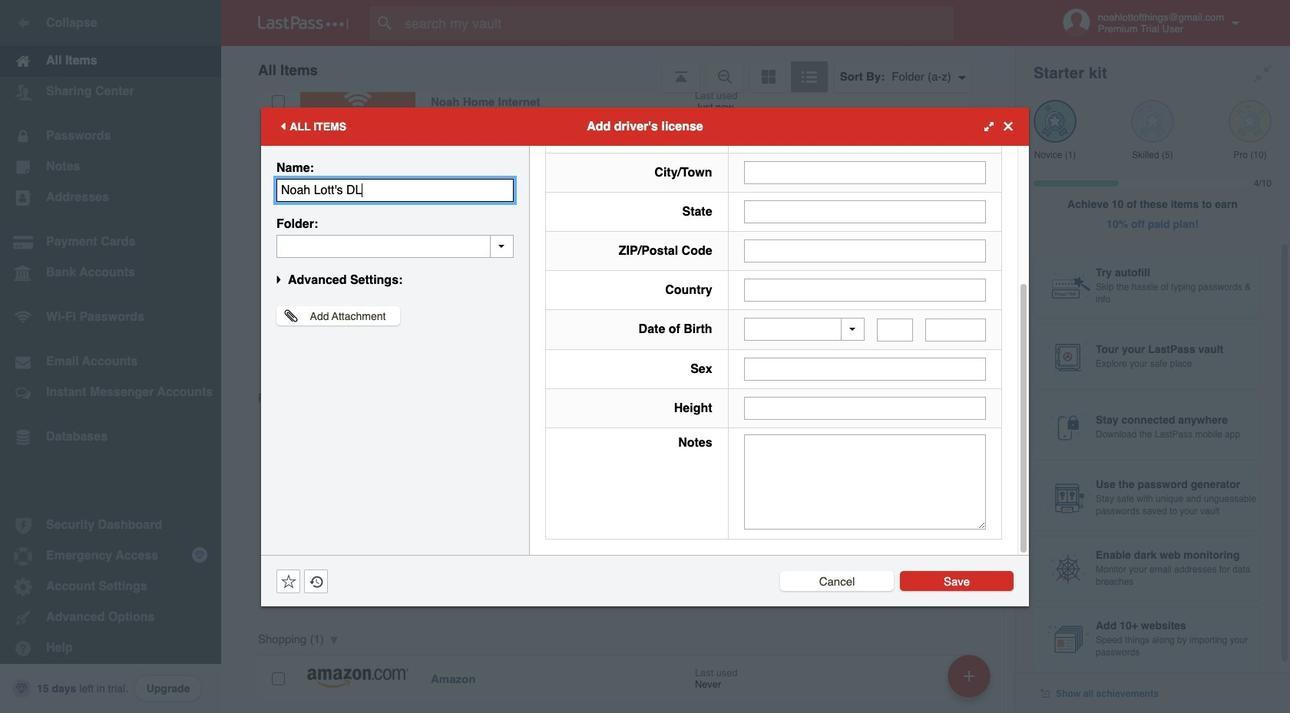 Task type: describe. For each thing, give the bounding box(es) containing it.
new item image
[[964, 671, 974, 682]]

vault options navigation
[[221, 46, 1015, 92]]

new item navigation
[[942, 650, 1000, 713]]

lastpass image
[[258, 16, 349, 30]]

Search search field
[[370, 6, 984, 40]]



Task type: locate. For each thing, give the bounding box(es) containing it.
None text field
[[744, 200, 986, 223], [744, 240, 986, 263], [744, 200, 986, 223], [744, 240, 986, 263]]

main navigation navigation
[[0, 0, 221, 713]]

search my vault text field
[[370, 6, 984, 40]]

None text field
[[744, 161, 986, 184], [276, 179, 514, 202], [276, 235, 514, 258], [744, 279, 986, 302], [877, 318, 913, 341], [925, 318, 986, 341], [744, 357, 986, 380], [744, 397, 986, 420], [744, 434, 986, 529], [744, 161, 986, 184], [276, 179, 514, 202], [276, 235, 514, 258], [744, 279, 986, 302], [877, 318, 913, 341], [925, 318, 986, 341], [744, 357, 986, 380], [744, 397, 986, 420], [744, 434, 986, 529]]

dialog
[[261, 0, 1029, 606]]



